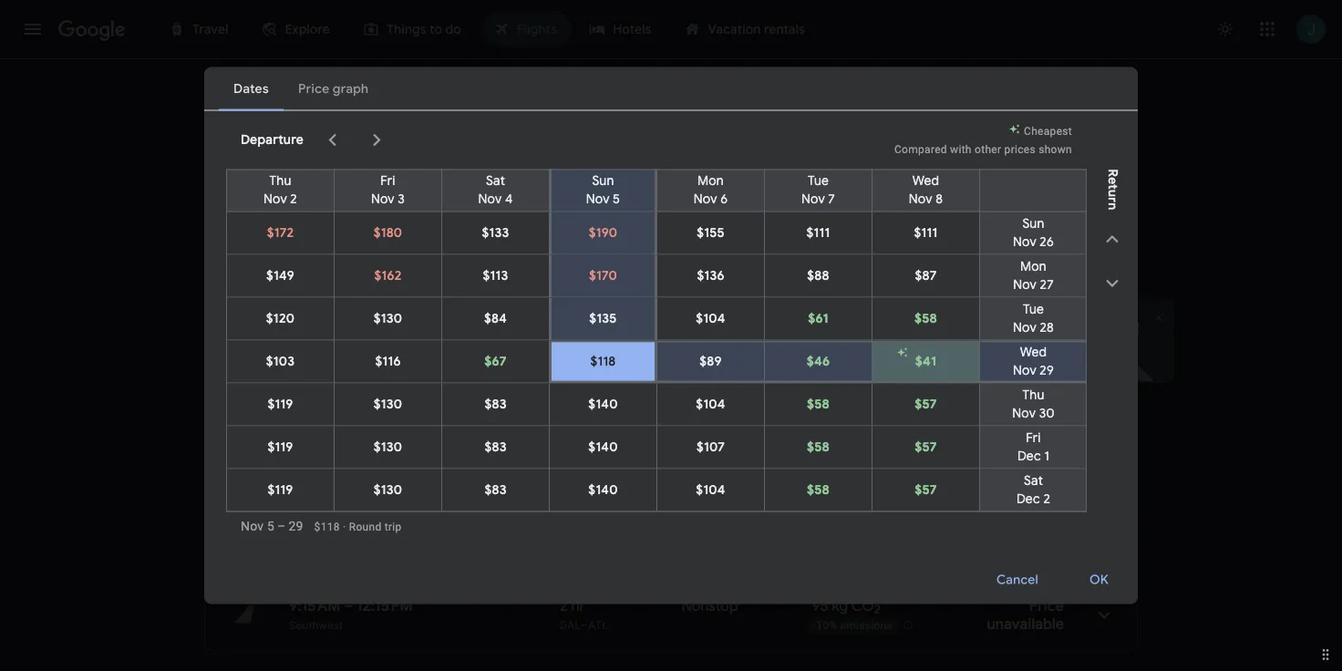 Task type: locate. For each thing, give the bounding box(es) containing it.
$130 up convenience
[[374, 310, 402, 327]]

0 horizontal spatial fri
[[381, 173, 395, 189]]

1 round from the top
[[1015, 414, 1044, 427]]

9:15 am
[[289, 596, 341, 615]]

nov left 7
[[801, 191, 825, 207]]

1 vertical spatial $119
[[268, 439, 293, 455]]

trip for $118
[[1047, 414, 1064, 427]]

2 vertical spatial $83
[[485, 482, 507, 498]]

1 vertical spatial min
[[711, 414, 730, 426]]

$178
[[1034, 460, 1064, 478]]

– inside 5:35 pm – 8:54 pm frontier
[[345, 460, 354, 478]]

travel
[[884, 312, 919, 327]]

29
[[1040, 362, 1054, 379]]

1 vertical spatial price
[[1050, 264, 1081, 281]]

min inside 2 hr 19 min – atl
[[606, 460, 631, 478]]

trip down 118 us dollars text box
[[1047, 414, 1064, 427]]

date
[[924, 264, 952, 281]]

min left cvg in the bottom of the page
[[711, 414, 730, 426]]

3 $57 from the top
[[915, 482, 937, 498]]

2 frontier from the top
[[289, 482, 329, 495]]

1 horizontal spatial $67
[[884, 330, 906, 345]]

nov 5 – 29 left $118 text box on the left bottom of the page
[[241, 519, 303, 534]]

$180 button
[[335, 212, 441, 254]]

2 fees from the left
[[818, 345, 840, 358]]

2 vertical spatial $104 button
[[657, 469, 764, 511]]

sat
[[486, 173, 505, 189], [1024, 473, 1043, 489]]

1 down 30
[[1044, 448, 1050, 465]]

price up $190
[[582, 189, 613, 205]]

co inside 129 kg co 2
[[851, 391, 874, 410]]

1 horizontal spatial -
[[813, 619, 816, 632]]

0 vertical spatial 6
[[720, 191, 728, 207]]

1 vertical spatial sat
[[1024, 473, 1043, 489]]

round trip down "$178"
[[1015, 483, 1064, 496]]

2 $119 from the top
[[268, 439, 293, 455]]

$140 right the 9 in the bottom left of the page
[[588, 396, 618, 413]]

$84 button
[[442, 298, 549, 340]]

2 vertical spatial $140 button
[[550, 469, 657, 511]]

0 horizontal spatial sat
[[486, 173, 505, 189]]

tue inside sun nov 26 mon nov 27 tue nov 28 wed nov 29 thu nov 30 fri dec 1 sat dec 2
[[1023, 301, 1044, 318]]

nov inside travel nov 4 – 29 $67 change dates
[[922, 312, 945, 327]]

price inside button
[[1050, 264, 1081, 281]]

kg inside 129 kg co 2
[[832, 391, 848, 410]]

dfw
[[560, 414, 584, 426]]

1 vertical spatial $67
[[484, 353, 507, 369]]

0 vertical spatial 5 – 29
[[368, 266, 403, 282]]

trip for $178
[[1047, 483, 1064, 496]]

duration
[[1028, 189, 1081, 205]]

ok button
[[1068, 558, 1131, 602]]

sun up 5
[[592, 173, 614, 189]]

1 $140 from the top
[[588, 396, 618, 413]]

3 $140 from the top
[[588, 482, 618, 498]]

1 vertical spatial trip
[[1047, 483, 1064, 496]]

atl down 56
[[591, 414, 611, 426]]

1 $140 button from the top
[[550, 383, 657, 425]]

-
[[807, 483, 811, 495], [813, 619, 816, 632]]

dec down 30
[[1018, 448, 1041, 465]]

2 horizontal spatial $118
[[1035, 391, 1064, 410]]

4 $130 button from the top
[[335, 469, 441, 511]]

0 vertical spatial emissions
[[837, 413, 889, 426]]

0 horizontal spatial $67
[[484, 353, 507, 369]]

scroll up image
[[1101, 228, 1123, 250]]

hr inside 2 hr dal – atl
[[571, 596, 585, 615]]

1 $104 button from the top
[[657, 298, 764, 340]]

nov
[[264, 191, 287, 207], [371, 191, 395, 207], [478, 191, 502, 207], [586, 191, 610, 207], [694, 191, 717, 207], [801, 191, 825, 207], [909, 191, 933, 207], [1013, 234, 1037, 250], [341, 266, 365, 282], [1013, 277, 1037, 293], [922, 312, 945, 327], [1013, 320, 1037, 336], [1013, 362, 1037, 379], [1012, 405, 1036, 422], [241, 519, 264, 534]]

$119 down $103
[[268, 396, 293, 413]]

sun nov 26 mon nov 27 tue nov 28 wed nov 29 thu nov 30 fri dec 1 sat dec 2
[[1012, 216, 1055, 507]]

trip right 'round'
[[385, 521, 402, 533]]

2 $130 from the top
[[374, 396, 402, 413]]

0 vertical spatial $104
[[696, 310, 725, 327]]

$118 right taxes
[[590, 353, 616, 370]]

2 inside sun nov 26 mon nov 27 tue nov 28 wed nov 29 thu nov 30 fri dec 1 sat dec 2
[[1044, 491, 1050, 507]]

1 horizontal spatial 6
[[720, 191, 728, 207]]

leaves dallas/fort worth international airport at 6:03 pm on sunday, november 5 and arrives at hartsfield-jackson atlanta international airport at 9:18 pm on sunday, november 5. element
[[289, 528, 409, 547]]

2 $140 from the top
[[588, 439, 618, 455]]

price for price graph
[[1050, 264, 1081, 281]]

0 vertical spatial dates
[[509, 266, 543, 282]]

1 vertical spatial kg
[[826, 460, 842, 478]]

nov inside the "mon nov 6"
[[694, 191, 717, 207]]

flights
[[334, 317, 387, 341]]

$46 button
[[765, 342, 872, 381]]

price inside price unavailable
[[1029, 596, 1064, 615]]

2 inside 2 hr 19 min – atl
[[560, 460, 568, 478]]

1 horizontal spatial sun
[[1023, 216, 1045, 232]]

Arrival time: 8:54 PM. text field
[[358, 460, 411, 478]]

5:35 pm
[[289, 460, 342, 478]]

2 vertical spatial $119
[[268, 482, 293, 498]]

9:18 pm
[[359, 528, 409, 547]]

2 inside thu nov 2
[[290, 191, 297, 207]]

track prices
[[235, 266, 310, 282]]

$118 inside button
[[590, 353, 616, 370]]

$57
[[915, 396, 937, 412], [915, 439, 937, 455], [915, 482, 937, 498]]

0 horizontal spatial fees
[[600, 345, 622, 358]]

$57 button
[[873, 383, 979, 425], [873, 426, 979, 468], [873, 469, 979, 511]]

nov left 26
[[1013, 234, 1037, 250]]

$119 button up 6:03 pm at left
[[227, 469, 334, 511]]

Departure time: 6:03 PM. text field
[[289, 528, 343, 547]]

fri down 30
[[1026, 430, 1041, 446]]

find the best price region
[[204, 256, 1194, 383]]

1 horizontal spatial $111 button
[[873, 212, 979, 254]]

$58 up passenger
[[914, 310, 937, 326]]

kg
[[832, 391, 848, 410], [826, 460, 842, 478], [832, 596, 848, 615]]

$119 button down "6:40 am"
[[227, 426, 334, 468]]

leaves dallas/fort worth international airport at 5:35 pm on sunday, november 5 and arrives at hartsfield-jackson atlanta international airport at 8:54 pm on sunday, november 5. element
[[289, 460, 411, 478]]

$111 for 2nd $111 button from right
[[807, 225, 830, 241]]

Departure text field
[[843, 125, 926, 174]]

$140 for 3rd $140 'button'
[[588, 482, 618, 498]]

1 up scroll right icon
[[366, 93, 373, 108]]

0 vertical spatial atl
[[591, 414, 611, 426]]

– right 5:35 pm
[[345, 460, 354, 478]]

co for 78
[[845, 460, 868, 478]]

$130 up 8:54 pm text field at left
[[374, 439, 402, 455]]

5 – 29 left $118 text box on the left bottom of the page
[[267, 519, 303, 534]]

price
[[295, 345, 320, 358]]

1 and from the left
[[323, 345, 342, 358]]

1 $57 from the top
[[915, 396, 937, 412]]

0 horizontal spatial sun
[[592, 173, 614, 189]]

atl down 19
[[591, 482, 611, 495]]

wed inside sun nov 26 mon nov 27 tue nov 28 wed nov 29 thu nov 30 fri dec 1 sat dec 2
[[1020, 344, 1047, 361]]

0 vertical spatial nonstop
[[679, 460, 735, 478]]

$118
[[590, 353, 616, 370], [1035, 391, 1064, 410], [314, 521, 340, 533]]

0 vertical spatial $118
[[590, 353, 616, 370]]

kg inside '95 kg co 2'
[[832, 596, 848, 615]]

– inside 2 hr dal – atl
[[581, 619, 589, 631]]

co inside "78 kg co 2 -26% emissions"
[[845, 460, 868, 478]]

0 vertical spatial $67
[[884, 330, 906, 345]]

nov inside fri nov 3
[[371, 191, 395, 207]]

0 vertical spatial prices
[[1004, 143, 1036, 155]]

kg right '78'
[[826, 460, 842, 478]]

dec down $178 text field
[[1017, 491, 1040, 507]]

2 round trip from the top
[[1015, 483, 1064, 496]]

kg for 95
[[832, 596, 848, 615]]

1 vertical spatial $140 button
[[550, 426, 657, 468]]

$111 down connecting airports popup button at the right of the page
[[914, 225, 938, 241]]

– right · at left bottom
[[346, 528, 355, 547]]

scroll right image
[[366, 129, 388, 151]]

2 $140 button from the top
[[550, 426, 657, 468]]

1 vertical spatial 4
[[701, 414, 708, 426]]

$119 up 5:35 pm
[[268, 439, 293, 455]]

$119 button down $103
[[227, 383, 334, 425]]

and right price
[[323, 345, 342, 358]]

0 horizontal spatial prices
[[272, 266, 310, 282]]

1 vertical spatial wed
[[1020, 344, 1047, 361]]

$119
[[268, 396, 293, 413], [268, 439, 293, 455], [268, 482, 293, 498]]

$111 button
[[765, 212, 872, 254], [873, 212, 979, 254]]

departing
[[246, 317, 330, 341]]

1 round trip from the top
[[1015, 414, 1064, 427]]

nov left 5
[[586, 191, 610, 207]]

fri inside fri nov 3
[[381, 173, 395, 189]]

2 vertical spatial emissions
[[840, 619, 893, 632]]

6:40 am
[[289, 391, 345, 410]]

fri nov 3
[[371, 173, 405, 207]]

thu up 30
[[1023, 387, 1045, 403]]

3
[[398, 191, 405, 207]]

1 vertical spatial nonstop flight. element
[[682, 596, 738, 618]]

nov up $155 on the right
[[694, 191, 717, 207]]

0 vertical spatial sat
[[486, 173, 505, 189]]

2 down $178 text field
[[1044, 491, 1050, 507]]

mon inside the "mon nov 6"
[[698, 173, 724, 189]]

required
[[515, 345, 557, 358]]

1 horizontal spatial and
[[774, 345, 793, 358]]

tue nov 7
[[801, 173, 835, 207]]

0 vertical spatial nov 5 – 29
[[341, 266, 403, 282]]

0 vertical spatial $140
[[588, 396, 618, 413]]

0 horizontal spatial $111
[[807, 225, 830, 241]]

$104
[[696, 310, 725, 327], [696, 396, 725, 413], [696, 482, 725, 498]]

– inside 9 hr 56 min dfw – atl
[[584, 414, 591, 426]]

0 horizontal spatial 4
[[505, 191, 513, 207]]

0 vertical spatial thu
[[269, 173, 291, 189]]

2 vertical spatial $119 button
[[227, 469, 334, 511]]

nov left 3
[[371, 191, 395, 207]]

nov inside wed nov 8
[[909, 191, 933, 207]]

2 vertical spatial $104
[[696, 482, 725, 498]]

nov left '27'
[[1013, 277, 1037, 293]]

6 up $155 button
[[720, 191, 728, 207]]

nov 5 – 29
[[341, 266, 403, 282], [241, 519, 303, 534]]

$67 right prices
[[484, 353, 507, 369]]

0 vertical spatial wed
[[912, 173, 939, 189]]

hr down 1 stop flight. element
[[688, 414, 698, 426]]

nov inside sun nov 5
[[586, 191, 610, 207]]

1 $104 from the top
[[696, 310, 725, 327]]

2 $111 from the left
[[914, 225, 938, 241]]

emissions down '95 kg co 2'
[[840, 619, 893, 632]]

min right 56
[[609, 391, 634, 410]]

1 vertical spatial atl
[[591, 482, 611, 495]]

3 $119 from the top
[[268, 482, 293, 498]]

$130 down $116
[[374, 396, 402, 413]]

nonstop for 95
[[682, 596, 738, 615]]

1 vertical spatial prices
[[272, 266, 310, 282]]

– down 19
[[584, 482, 591, 495]]

sun inside sun nov 26 mon nov 27 tue nov 28 wed nov 29 thu nov 30 fri dec 1 sat dec 2
[[1023, 216, 1045, 232]]

0 horizontal spatial dates
[[509, 266, 543, 282]]

+23%
[[806, 413, 834, 426]]

round trip down 118 us dollars text box
[[1015, 414, 1064, 427]]

co up +23% emissions at the right bottom of the page
[[851, 391, 874, 410]]

1 horizontal spatial 5 – 29
[[368, 266, 403, 282]]

min inside 1 stop 6 hr 4 min cvg
[[711, 414, 730, 426]]

2 vertical spatial $57 button
[[873, 469, 979, 511]]

0 vertical spatial $119 button
[[227, 383, 334, 425]]

1 vertical spatial round trip
[[1015, 483, 1064, 496]]

1 vertical spatial fri
[[1026, 430, 1041, 446]]

leaves dallas/fort worth international airport at 6:40 am on sunday, november 5 and arrives at hartsfield-jackson atlanta international airport at 5:36 pm on sunday, november 5. element
[[289, 391, 413, 410]]

78
[[806, 460, 822, 478]]

2 vertical spatial co
[[851, 596, 874, 615]]

atl inside 2 hr 19 min – atl
[[591, 482, 611, 495]]

1 horizontal spatial nov 5 – 29
[[341, 266, 403, 282]]

airports
[[930, 189, 979, 205]]

1 vertical spatial $140
[[588, 439, 618, 455]]

$140 for 1st $140 'button' from the top
[[588, 396, 618, 413]]

r e t u r n
[[1104, 169, 1121, 210]]

sat inside sat nov 4
[[486, 173, 505, 189]]

– down 56
[[584, 414, 591, 426]]

0 vertical spatial $57
[[915, 396, 937, 412]]

hr inside 2 hr 19 min – atl
[[571, 460, 585, 478]]

$111 for 2nd $111 button
[[914, 225, 938, 241]]

6 down 1 stop flight. element
[[679, 414, 685, 426]]

apply.
[[867, 345, 897, 358]]

price for price
[[582, 189, 613, 205]]

co inside '95 kg co 2'
[[851, 596, 874, 615]]

0 vertical spatial $140 button
[[550, 383, 657, 425]]

1 horizontal spatial fees
[[818, 345, 840, 358]]

fees right +
[[600, 345, 622, 358]]

$58 button
[[873, 298, 979, 340], [765, 383, 872, 425], [765, 426, 872, 468], [765, 469, 872, 511]]

0 vertical spatial sun
[[592, 173, 614, 189]]

round down "$178"
[[1015, 483, 1044, 496]]

2 right '78'
[[868, 465, 874, 481]]

tue inside tue nov 7
[[808, 173, 829, 189]]

1 vertical spatial thu
[[1023, 387, 1045, 403]]

0 horizontal spatial thu
[[269, 173, 291, 189]]

price
[[582, 189, 613, 205], [1050, 264, 1081, 281], [1029, 596, 1064, 615]]

2 up "$172" button
[[290, 191, 297, 207]]

1 vertical spatial dec
[[1017, 491, 1040, 507]]

min for 9 hr 56 min
[[609, 391, 634, 410]]

stop
[[688, 391, 717, 410]]

sun for 5
[[592, 173, 614, 189]]

2 up -10% emissions
[[874, 602, 881, 617]]

r
[[1104, 169, 1121, 177]]

$130 button up convenience
[[335, 298, 441, 340]]

$130 button down $116
[[335, 383, 441, 425]]

thu
[[269, 173, 291, 189], [1023, 387, 1045, 403]]

price graph button
[[1003, 256, 1134, 289]]

all filters
[[239, 189, 292, 205]]

– right departure time: 9:15 am. text field
[[344, 596, 353, 615]]

6 inside 1 stop 6 hr 4 min cvg
[[679, 414, 685, 426]]

3 $104 from the top
[[696, 482, 725, 498]]

sun up 26
[[1023, 216, 1045, 232]]

emissions right 26%
[[835, 483, 887, 495]]

round trip
[[1015, 414, 1064, 427], [1015, 483, 1064, 496]]

1 horizontal spatial fri
[[1026, 430, 1041, 446]]

-10% emissions
[[813, 619, 893, 632]]

$118 left · at left bottom
[[314, 521, 340, 533]]

$140 up 19
[[588, 439, 618, 455]]

1 horizontal spatial tue
[[1023, 301, 1044, 318]]

0 vertical spatial $119
[[268, 396, 293, 413]]

emissions
[[747, 189, 807, 205]]

kg inside "78 kg co 2 -26% emissions"
[[826, 460, 842, 478]]

$130 button up 'round'
[[335, 469, 441, 511]]

prices
[[1004, 143, 1036, 155], [272, 266, 310, 282]]

0 horizontal spatial and
[[323, 345, 342, 358]]

1 vertical spatial tue
[[1023, 301, 1044, 318]]

sort by: button
[[1054, 335, 1138, 367]]

and left bag
[[774, 345, 793, 358]]

1 vertical spatial sun
[[1023, 216, 1045, 232]]

cvg
[[733, 414, 755, 426]]

1 inside sun nov 26 mon nov 27 tue nov 28 wed nov 29 thu nov 30 fri dec 1 sat dec 2
[[1044, 448, 1050, 465]]

tue
[[808, 173, 829, 189], [1023, 301, 1044, 318]]

3 $140 button from the top
[[550, 469, 657, 511]]

1 vertical spatial 5 – 29
[[267, 519, 303, 534]]

round
[[349, 521, 382, 533]]

Arrival time: 5:36 PM. text field
[[361, 391, 413, 410]]

may
[[843, 345, 864, 358]]

dates inside travel nov 4 – 29 $67 change dates
[[934, 353, 969, 370]]

best
[[204, 317, 242, 341]]

None search field
[[204, 84, 1138, 242]]

scroll left image
[[322, 129, 344, 151]]

nonstop flight. element
[[679, 460, 735, 481], [682, 596, 738, 618]]

6 inside the "mon nov 6"
[[720, 191, 728, 207]]

0 horizontal spatial $111 button
[[765, 212, 872, 254]]

$83 for first $83 button from the bottom of the page
[[485, 482, 507, 498]]

nov right travel
[[922, 312, 945, 327]]

1 vertical spatial co
[[845, 460, 868, 478]]

kg up +23% emissions at the right bottom of the page
[[832, 391, 848, 410]]

mon inside sun nov 26 mon nov 27 tue nov 28 wed nov 29 thu nov 30 fri dec 1 sat dec 2
[[1020, 259, 1047, 275]]

$58 up '78'
[[807, 439, 830, 455]]

min inside 9 hr 56 min dfw – atl
[[609, 391, 634, 410]]

nov left $162 on the left top of the page
[[341, 266, 365, 282]]

this price for this flight doesn't include overhead bin access. if you need a carry-on bag, use the bags filter to update prices. image
[[1014, 389, 1035, 411], [1012, 458, 1034, 479]]

$111 button down connecting airports popup button at the right of the page
[[873, 212, 979, 254]]

- down 95
[[813, 619, 816, 632]]

1 vertical spatial this price for this flight doesn't include overhead bin access. if you need a carry-on bag, use the bags filter to update prices. image
[[1012, 458, 1034, 479]]

mon up $155 on the right
[[698, 173, 724, 189]]

1 vertical spatial $118
[[1035, 391, 1064, 410]]

emissions down 129 kg co 2
[[837, 413, 889, 426]]

1 $111 from the left
[[807, 225, 830, 241]]

3 $130 from the top
[[374, 439, 402, 455]]

$118 inside best departing flights main content
[[1035, 391, 1064, 410]]

for
[[625, 345, 640, 358]]

– inside 9:15 am – 12:15 pm southwest
[[344, 596, 353, 615]]

1 vertical spatial $57 button
[[873, 426, 979, 468]]

1 vertical spatial emissions
[[835, 483, 887, 495]]

$130 down 8:54 pm
[[374, 482, 402, 498]]

sat down 30
[[1024, 473, 1043, 489]]

nov inside sat nov 4
[[478, 191, 502, 207]]

$111 button down 7
[[765, 212, 872, 254]]

hr inside 9 hr 56 min dfw – atl
[[572, 391, 586, 410]]

1 button
[[333, 84, 406, 117]]

1 $83 from the top
[[485, 396, 507, 413]]

2 up dal
[[560, 596, 568, 615]]

best departing flights main content
[[204, 256, 1194, 671]]

$118 for 118 us dollars text box
[[1035, 391, 1064, 410]]

- down '78'
[[807, 483, 811, 495]]

tue up 7
[[808, 173, 829, 189]]

1 vertical spatial $83
[[485, 439, 507, 455]]

this price for this flight doesn't include overhead bin access. if you need a carry-on bag, use the bags filter to update prices. image for $178
[[1012, 458, 1034, 479]]

frontier inside 5:35 pm – 8:54 pm frontier
[[289, 482, 329, 495]]

change
[[884, 353, 931, 370]]

hr left 19
[[571, 460, 585, 478]]

2 vertical spatial kg
[[832, 596, 848, 615]]

1 vertical spatial mon
[[1020, 259, 1047, 275]]

trip down "$178"
[[1047, 483, 1064, 496]]

5 – 29 down the $180
[[368, 266, 403, 282]]

1 horizontal spatial 4
[[701, 414, 708, 426]]

1 vertical spatial $83 button
[[442, 426, 549, 468]]

0 horizontal spatial $118
[[314, 521, 340, 533]]

$67
[[884, 330, 906, 345], [484, 353, 507, 369]]

atl inside 9 hr 56 min dfw – atl
[[591, 414, 611, 426]]

sun inside sun nov 5
[[592, 173, 614, 189]]

$155 button
[[657, 212, 764, 254]]

$83 for second $83 button
[[485, 439, 507, 455]]

1 $57 button from the top
[[873, 383, 979, 425]]

1 horizontal spatial $118
[[590, 353, 616, 370]]

wed up 8 at the right
[[912, 173, 939, 189]]

$149 button
[[227, 255, 334, 297]]

4 up $133 button
[[505, 191, 513, 207]]

0 vertical spatial nonstop flight. element
[[679, 460, 735, 481]]

118 US dollars text field
[[314, 521, 340, 533]]

0 horizontal spatial tue
[[808, 173, 829, 189]]

graph
[[1084, 264, 1120, 281]]

5 – 29 inside find the best price region
[[368, 266, 403, 282]]

co for 95
[[851, 596, 874, 615]]

0 vertical spatial mon
[[698, 173, 724, 189]]

0 vertical spatial trip
[[1047, 414, 1064, 427]]

co
[[851, 391, 874, 410], [845, 460, 868, 478], [851, 596, 874, 615]]

nov right all
[[264, 191, 287, 207]]

$111 down 7
[[807, 225, 830, 241]]

2 vertical spatial atl
[[589, 619, 608, 631]]

1 horizontal spatial $111
[[914, 225, 938, 241]]

total duration 9 hr 56 min. element
[[560, 391, 679, 413]]

1 horizontal spatial mon
[[1020, 259, 1047, 275]]

$130 button down 5:36 pm
[[335, 426, 441, 468]]

trip
[[1047, 414, 1064, 427], [1047, 483, 1064, 496], [385, 521, 402, 533]]

28
[[1040, 320, 1054, 336]]

0 vertical spatial 4
[[505, 191, 513, 207]]

0 vertical spatial price
[[582, 189, 613, 205]]

wed up 29
[[1020, 344, 1047, 361]]

$104 button
[[657, 298, 764, 340], [657, 383, 764, 425], [657, 469, 764, 511]]

hr right the 9 in the bottom left of the page
[[572, 391, 586, 410]]

price inside popup button
[[582, 189, 613, 205]]

1 $119 from the top
[[268, 396, 293, 413]]

2 $57 from the top
[[915, 439, 937, 455]]

$130 button
[[335, 298, 441, 340], [335, 383, 441, 425], [335, 426, 441, 468], [335, 469, 441, 511]]

$116
[[375, 353, 401, 370]]

1 $119 button from the top
[[227, 383, 334, 425]]

2 hr dal – atl
[[560, 596, 608, 631]]

2 $83 from the top
[[485, 439, 507, 455]]

kg for 129
[[832, 391, 848, 410]]

fees right bag
[[818, 345, 840, 358]]

3 $83 from the top
[[485, 482, 507, 498]]

Arrival time: 12:15 PM. text field
[[357, 596, 413, 615]]

0 horizontal spatial mon
[[698, 173, 724, 189]]

2 left 19
[[560, 460, 568, 478]]

hr up dal
[[571, 596, 585, 615]]

$133
[[482, 225, 509, 241]]

5 – 29
[[368, 266, 403, 282], [267, 519, 303, 534]]

4 inside sat nov 4
[[505, 191, 513, 207]]

1 stop flight. element
[[679, 391, 717, 413]]

hr for 2 hr
[[571, 596, 585, 615]]

kg for 78
[[826, 460, 842, 478]]

4 inside 1 stop 6 hr 4 min cvg
[[701, 414, 708, 426]]

1 $130 from the top
[[374, 310, 402, 327]]

4 down 1 stop flight. element
[[701, 414, 708, 426]]

$41 button
[[873, 342, 979, 381]]

2 round from the top
[[1015, 483, 1044, 496]]

2 $119 button from the top
[[227, 426, 334, 468]]

min right 19
[[606, 460, 631, 478]]

emissions inside "78 kg co 2 -26% emissions"
[[835, 483, 887, 495]]

1 horizontal spatial wed
[[1020, 344, 1047, 361]]

co up -10% emissions
[[851, 596, 874, 615]]

kg right 95
[[832, 596, 848, 615]]

co right '78'
[[845, 460, 868, 478]]

$84
[[484, 310, 507, 327]]



Task type: describe. For each thing, give the bounding box(es) containing it.
$135
[[589, 310, 617, 327]]

2 inside 129 kg co 2
[[874, 397, 880, 412]]

assistance
[[957, 345, 1013, 358]]

date grid
[[924, 264, 980, 281]]

airlines
[[409, 189, 454, 205]]

round trip for $178
[[1015, 483, 1064, 496]]

0 horizontal spatial 5 – 29
[[267, 519, 303, 534]]

nov left 30
[[1012, 405, 1036, 422]]

all
[[239, 189, 254, 205]]

bag
[[796, 345, 815, 358]]

adult.
[[652, 345, 681, 358]]

$118 · round trip
[[314, 521, 402, 533]]

$107
[[697, 439, 725, 455]]

$120 button
[[227, 298, 334, 340]]

sun for 26
[[1023, 216, 1045, 232]]

$172
[[267, 225, 294, 241]]

hr for 9 hr 56 min
[[572, 391, 586, 410]]

2 inside 2 hr dal – atl
[[560, 596, 568, 615]]

5
[[613, 191, 620, 207]]

thu inside sun nov 26 mon nov 27 tue nov 28 wed nov 29 thu nov 30 fri dec 1 sat dec 2
[[1023, 387, 1045, 403]]

this price for this flight doesn't include overhead bin access. if you need a carry-on bag, use the bags filter to update prices. image for $118
[[1014, 389, 1035, 411]]

$170
[[589, 268, 617, 284]]

2 and from the left
[[774, 345, 793, 358]]

$190 button
[[552, 212, 655, 254]]

nonstop flight. element for 95
[[682, 596, 738, 618]]

1 frontier from the top
[[289, 414, 329, 426]]

$67 inside button
[[484, 353, 507, 369]]

times button
[[651, 182, 729, 212]]

nonstop flight. element for 78
[[679, 460, 735, 481]]

$113 button
[[442, 255, 549, 297]]

stops button
[[314, 182, 390, 212]]

$118 for $118 button
[[590, 353, 616, 370]]

southwest
[[289, 619, 343, 631]]

56
[[589, 391, 606, 410]]

price button
[[571, 182, 644, 212]]

hr for 2 hr 19 min
[[571, 460, 585, 478]]

leaves dallas love field airport at 9:15 am on sunday, november 5 and arrives at hartsfield-jackson atlanta international airport at 12:15 pm on sunday, november 5. element
[[289, 596, 413, 615]]

shown
[[1039, 143, 1072, 155]]

1 right for
[[643, 345, 649, 358]]

round trip for $118
[[1015, 414, 1064, 427]]

u
[[1104, 190, 1121, 197]]

$41
[[915, 353, 937, 369]]

track
[[235, 266, 269, 282]]

6:03 pm
[[289, 528, 343, 547]]

nonstop for 78
[[679, 460, 735, 478]]

by:
[[1090, 343, 1109, 359]]

1 $130 button from the top
[[335, 298, 441, 340]]

sort by:
[[1062, 343, 1109, 359]]

duration button
[[1017, 182, 1112, 212]]

6 for mon
[[720, 191, 728, 207]]

2 $57 button from the top
[[873, 426, 979, 468]]

times
[[662, 189, 698, 205]]

prices
[[440, 345, 472, 358]]

26%
[[811, 483, 832, 495]]

mon nov 6
[[694, 173, 728, 207]]

$120
[[266, 310, 295, 327]]

1 $83 button from the top
[[442, 383, 549, 425]]

hr inside 1 stop 6 hr 4 min cvg
[[688, 414, 698, 426]]

total duration 2 hr 19 min. element
[[560, 460, 679, 481]]

10%
[[816, 619, 837, 632]]

2 $83 button from the top
[[442, 426, 549, 468]]

$67 button
[[442, 341, 549, 383]]

$133 button
[[442, 212, 549, 254]]

- inside "78 kg co 2 -26% emissions"
[[807, 483, 811, 495]]

unavailable
[[987, 615, 1064, 633]]

bags button
[[492, 182, 564, 212]]

co for 129
[[851, 391, 874, 410]]

cheapest
[[1024, 124, 1072, 137]]

3 $119 button from the top
[[227, 469, 334, 511]]

2 inside '95 kg co 2'
[[874, 602, 881, 617]]

$155
[[697, 225, 725, 241]]

Departure time: 5:35 PM. text field
[[289, 460, 342, 478]]

sun nov 5
[[586, 173, 620, 207]]

$162 button
[[335, 255, 441, 297]]

round for $178
[[1015, 483, 1044, 496]]

with
[[950, 143, 972, 155]]

wed inside wed nov 8
[[912, 173, 939, 189]]

price for price unavailable
[[1029, 596, 1064, 615]]

$58 up +23%
[[807, 396, 830, 412]]

n
[[1104, 203, 1121, 210]]

nov 5 – 29 inside find the best price region
[[341, 266, 403, 282]]

nov left 6:03 pm at left
[[241, 519, 264, 534]]

26
[[1040, 234, 1054, 250]]

emissions button
[[736, 182, 838, 212]]

178 US dollars text field
[[1034, 460, 1064, 478]]

ok
[[1090, 572, 1109, 588]]

Departure time: 9:15 AM. text field
[[289, 596, 341, 615]]

stops
[[325, 189, 359, 205]]

$57 for first $57 button from the bottom
[[915, 482, 937, 498]]

compared with other prices shown
[[894, 143, 1072, 155]]

$103 button
[[227, 341, 334, 383]]

3 $83 button from the top
[[442, 469, 549, 511]]

+
[[591, 345, 597, 358]]

bags
[[503, 189, 533, 205]]

$162
[[374, 268, 402, 284]]

dal
[[560, 619, 581, 631]]

fri inside sun nov 26 mon nov 27 tue nov 28 wed nov 29 thu nov 30 fri dec 1 sat dec 2
[[1026, 430, 1041, 446]]

cancel
[[997, 572, 1038, 588]]

1 vertical spatial nov 5 – 29
[[241, 519, 303, 534]]

total duration 2 hr. element
[[560, 596, 682, 618]]

1 inside popup button
[[366, 93, 373, 108]]

8:54 pm
[[358, 460, 411, 478]]

r
[[1104, 197, 1121, 203]]

$83 for first $83 button from the top
[[485, 396, 507, 413]]

3 $57 button from the top
[[873, 469, 979, 511]]

airlines button
[[398, 182, 485, 212]]

1 fees from the left
[[600, 345, 622, 358]]

5:36 pm
[[361, 391, 413, 410]]

118 US dollars text field
[[1035, 391, 1064, 410]]

$61
[[808, 310, 829, 326]]

taxes
[[560, 345, 588, 358]]

Departure time: 6:40 AM. text field
[[289, 391, 345, 410]]

2 $130 button from the top
[[335, 383, 441, 425]]

$87
[[915, 268, 937, 284]]

none search field containing all filters
[[204, 84, 1138, 242]]

Arrival time: 9:18 PM. text field
[[359, 528, 409, 547]]

change dates button
[[884, 352, 1009, 371]]

$88 button
[[765, 255, 872, 297]]

$180
[[374, 225, 402, 241]]

track prices from dallas to atlanta departing 2023-11-05 and returning 2023-11-29 image
[[412, 265, 444, 278]]

2 vertical spatial trip
[[385, 521, 402, 533]]

1 $111 button from the left
[[765, 212, 872, 254]]

based
[[245, 345, 276, 358]]

$57 for first $57 button
[[915, 396, 937, 412]]

sat inside sun nov 26 mon nov 27 tue nov 28 wed nov 29 thu nov 30 fri dec 1 sat dec 2
[[1024, 473, 1043, 489]]

1 inside 1 stop 6 hr 4 min cvg
[[679, 391, 684, 410]]

Return text field
[[997, 125, 1081, 174]]

·
[[343, 521, 346, 533]]

$57 for 2nd $57 button
[[915, 439, 937, 455]]

any
[[482, 266, 506, 282]]

2 inside "78 kg co 2 -26% emissions"
[[868, 465, 874, 481]]

close image
[[1152, 310, 1166, 325]]

round for $118
[[1015, 414, 1044, 427]]

$67 inside travel nov 4 – 29 $67 change dates
[[884, 330, 906, 345]]

nov inside tue nov 7
[[801, 191, 825, 207]]

$149
[[266, 268, 295, 284]]

2 $104 button from the top
[[657, 383, 764, 425]]

prices inside find the best price region
[[272, 266, 310, 282]]

on
[[279, 345, 292, 358]]

layover (1 of 1) is a 6 hr 4 min layover at cincinnati/northern kentucky international airport in cincinnati. element
[[679, 413, 797, 427]]

thu inside thu nov 2
[[269, 173, 291, 189]]

convenience
[[345, 345, 409, 358]]

grid
[[956, 264, 980, 281]]

9 hr 56 min dfw – atl
[[560, 391, 634, 426]]

– inside 2 hr 19 min – atl
[[584, 482, 591, 495]]

min for 2 hr 19 min
[[606, 460, 631, 478]]

include
[[475, 345, 512, 358]]

6 for 1
[[679, 414, 685, 426]]

5:35 pm – 8:54 pm frontier
[[289, 460, 411, 495]]

8
[[936, 191, 943, 207]]

$46
[[807, 353, 830, 369]]

2 $111 button from the left
[[873, 212, 979, 254]]

4 – 29
[[949, 312, 985, 327]]

atl inside 2 hr dal – atl
[[589, 619, 608, 631]]

cancel button
[[975, 558, 1060, 602]]

12:15 pm
[[357, 596, 413, 615]]

0 vertical spatial dec
[[1018, 448, 1041, 465]]

ranked based on price and convenience
[[204, 345, 409, 358]]

$140 for second $140 'button'
[[588, 439, 618, 455]]

scroll down image
[[1101, 272, 1123, 294]]

$58 down '78'
[[807, 482, 830, 498]]

$113
[[483, 268, 508, 284]]

date grid button
[[876, 256, 995, 289]]

4 $130 from the top
[[374, 482, 402, 498]]

nov left 29
[[1013, 362, 1037, 379]]

3 $130 button from the top
[[335, 426, 441, 468]]

departure
[[241, 132, 304, 148]]

3 $104 button from the top
[[657, 469, 764, 511]]

nov left 28
[[1013, 320, 1037, 336]]

129
[[806, 391, 828, 410]]

2 $104 from the top
[[696, 396, 725, 413]]

nov inside thu nov 2
[[264, 191, 287, 207]]

sat nov 4
[[478, 173, 513, 207]]

$107 button
[[657, 426, 764, 468]]

$89 button
[[657, 342, 764, 381]]

1 horizontal spatial prices
[[1004, 143, 1036, 155]]



Task type: vqa. For each thing, say whether or not it's contained in the screenshot.
$118 · Round trip on the left bottom of page
yes



